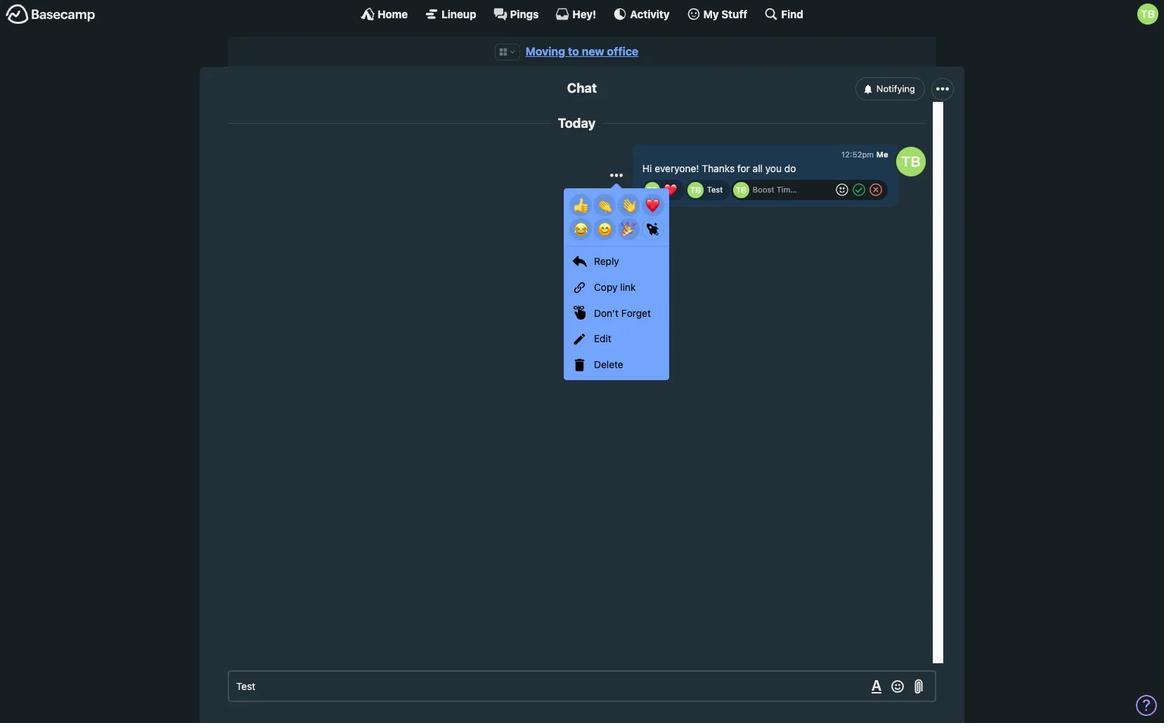 Task type: vqa. For each thing, say whether or not it's contained in the screenshot.
topmost Orlando
no



Task type: describe. For each thing, give the bounding box(es) containing it.
edit link
[[567, 327, 667, 352]]

main element
[[0, 0, 1164, 27]]

lineup link
[[425, 7, 476, 21]]

tim burton image inside the main element
[[1138, 4, 1159, 25]]

forget
[[622, 307, 651, 319]]

delete
[[594, 359, 624, 371]]

12:52pm link
[[842, 150, 874, 159]]

reply link
[[567, 249, 667, 275]]

pings button
[[493, 7, 539, 21]]

12:52pm element
[[842, 150, 874, 159]]

copy link link
[[567, 275, 667, 301]]

stuff
[[722, 7, 748, 20]]

find button
[[765, 7, 804, 21]]

1 horizontal spatial test
[[707, 185, 723, 194]]

2 vertical spatial tim burton image
[[734, 182, 749, 198]]

thanks
[[702, 162, 735, 174]]

Submit submit
[[849, 182, 869, 198]]

all
[[753, 162, 763, 174]]

copy link
[[594, 281, 636, 293]]

don't forget link
[[567, 301, 667, 327]]

for
[[738, 162, 750, 174]]

moving to new office
[[526, 45, 639, 58]]

tim burton image for test
[[688, 182, 704, 198]]

Test text field
[[228, 671, 937, 702]]

to
[[568, 45, 579, 58]]

activity
[[630, 7, 670, 20]]

notifying link
[[856, 78, 925, 101]]

link
[[620, 281, 636, 293]]

hey! button
[[556, 7, 597, 21]]

chat
[[567, 80, 597, 96]]

my
[[704, 7, 719, 20]]

my stuff
[[704, 7, 748, 20]]

test inside test text box
[[236, 681, 255, 693]]

new
[[582, 45, 605, 58]]



Task type: locate. For each thing, give the bounding box(es) containing it.
switch accounts image
[[6, 4, 96, 25]]

copy
[[594, 281, 618, 293]]

today
[[558, 115, 596, 131]]

office
[[607, 45, 639, 58]]

tim burton image for ❤️
[[645, 182, 661, 198]]

home
[[378, 7, 408, 20]]

home link
[[361, 7, 408, 21]]

you
[[766, 162, 782, 174]]

tim b. boosted the chat with 'test' element
[[686, 180, 731, 200]]

hi
[[643, 162, 652, 174]]

hey!
[[573, 7, 597, 20]]

tim burton image inside tim b. boosted the chat with '❤️' element
[[645, 182, 661, 198]]

do
[[785, 162, 796, 174]]

tim burton image left ❤️
[[645, 182, 661, 198]]

tim b. boosted the chat with '❤️' element
[[643, 180, 685, 200]]

2 horizontal spatial tim burton image
[[1138, 4, 1159, 25]]

activity link
[[613, 7, 670, 21]]

12:52pm
[[842, 150, 874, 159]]

1 vertical spatial tim burton image
[[897, 147, 926, 176]]

tim burton image
[[1138, 4, 1159, 25], [897, 147, 926, 176], [734, 182, 749, 198]]

Boost Tim… text field
[[753, 182, 832, 198]]

0 vertical spatial tim burton image
[[1138, 4, 1159, 25]]

1 vertical spatial test
[[236, 681, 255, 693]]

reply
[[594, 255, 619, 267]]

tim burton image
[[645, 182, 661, 198], [688, 182, 704, 198]]

None submit
[[570, 194, 592, 216], [594, 194, 616, 216], [618, 194, 640, 216], [642, 194, 664, 216], [570, 218, 592, 240], [594, 218, 616, 240], [618, 218, 640, 240], [570, 194, 592, 216], [594, 194, 616, 216], [618, 194, 640, 216], [642, 194, 664, 216], [570, 218, 592, 240], [594, 218, 616, 240], [618, 218, 640, 240]]

0 horizontal spatial tim burton image
[[645, 182, 661, 198]]

test
[[707, 185, 723, 194], [236, 681, 255, 693]]

0 horizontal spatial tim burton image
[[734, 182, 749, 198]]

my stuff button
[[687, 7, 748, 21]]

hi everyone! thanks for all you do
[[643, 162, 796, 174]]

everyone!
[[655, 162, 699, 174]]

2 tim burton image from the left
[[688, 182, 704, 198]]

tim burton image inside tim b. boosted the chat with 'test' element
[[688, 182, 704, 198]]

delete link
[[567, 352, 667, 378]]

tim burton image right ❤️
[[688, 182, 704, 198]]

don't
[[594, 307, 619, 319]]

1 horizontal spatial tim burton image
[[688, 182, 704, 198]]

1 horizontal spatial tim burton image
[[897, 147, 926, 176]]

notifying
[[877, 83, 916, 94]]

lineup
[[442, 7, 476, 20]]

don't forget
[[594, 307, 651, 319]]

edit
[[594, 333, 612, 345]]

add a boost element
[[734, 182, 832, 198]]

moving
[[526, 45, 565, 58]]

pings
[[510, 7, 539, 20]]

find
[[782, 7, 804, 20]]

0 horizontal spatial test
[[236, 681, 255, 693]]

0 vertical spatial test
[[707, 185, 723, 194]]

❤️
[[664, 183, 677, 196]]

1 tim burton image from the left
[[645, 182, 661, 198]]

moving to new office link
[[526, 45, 639, 58]]



